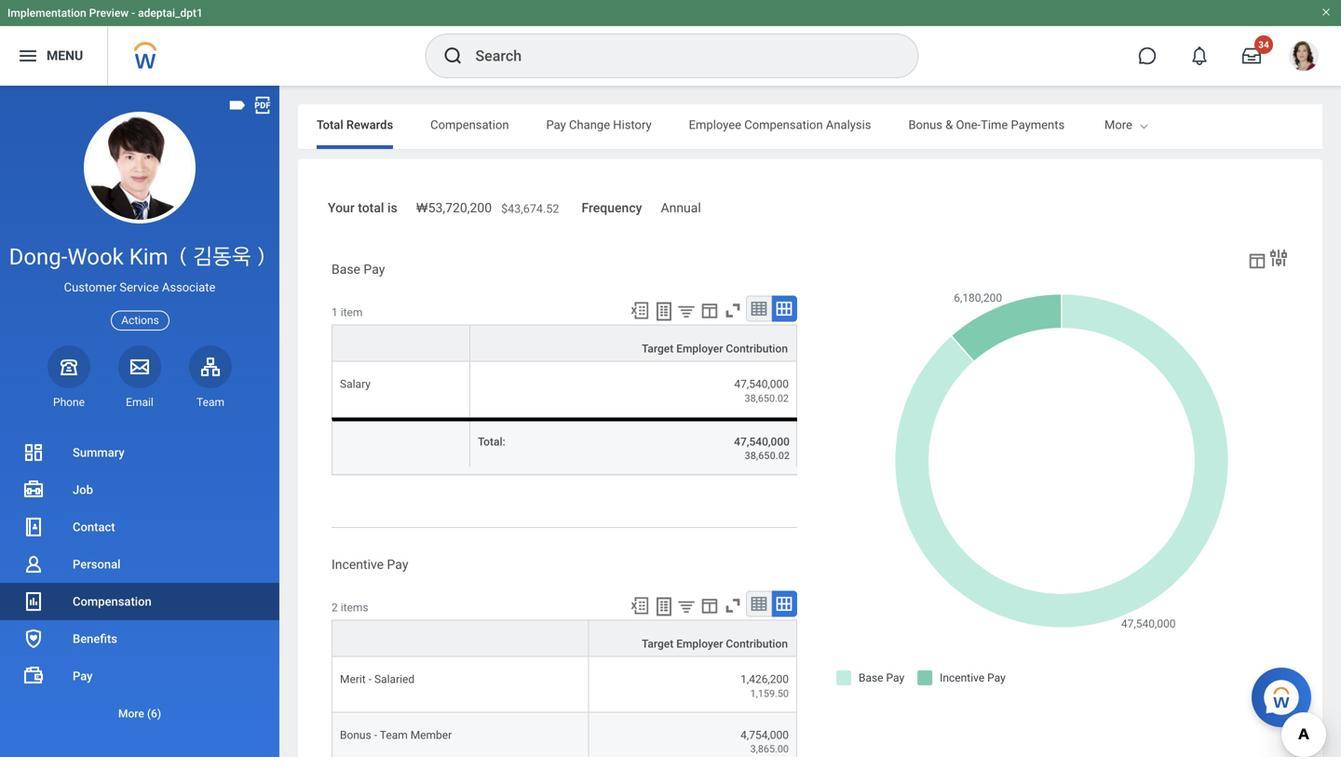 Task type: describe. For each thing, give the bounding box(es) containing it.
implementation
[[7, 7, 86, 20]]

row containing salary
[[332, 362, 798, 418]]

contact
[[73, 520, 115, 534]]

wook
[[67, 244, 124, 270]]

analysis
[[826, 118, 872, 132]]

salary
[[340, 378, 371, 391]]

reimbursable
[[1102, 118, 1176, 132]]

personal
[[73, 558, 121, 572]]

actions
[[121, 314, 159, 327]]

change
[[569, 118, 610, 132]]

view worker - table image
[[1248, 251, 1268, 271]]

member
[[411, 729, 452, 742]]

pay right base
[[364, 262, 385, 277]]

base
[[332, 262, 361, 277]]

job image
[[22, 479, 45, 501]]

employee compensation analysis
[[689, 118, 872, 132]]

customer
[[64, 281, 117, 295]]

pay right incentive
[[387, 557, 408, 572]]

4,754,000
[[741, 729, 789, 742]]

- for merit
[[369, 673, 372, 686]]

merit
[[340, 673, 366, 686]]

target employer contribution row for incentive pay
[[332, 620, 798, 657]]

1 item
[[332, 306, 363, 319]]

email button
[[118, 345, 161, 410]]

personal link
[[0, 546, 280, 583]]

bonus for bonus & one-time payments
[[909, 118, 943, 132]]

bonus & one-time payments
[[909, 118, 1065, 132]]

mail image
[[129, 356, 151, 378]]

incentive pay
[[332, 557, 408, 572]]

compensation link
[[0, 583, 280, 620]]

payments
[[1011, 118, 1065, 132]]

contact image
[[22, 516, 45, 539]]

contribution for base pay
[[726, 343, 788, 356]]

tag image
[[227, 95, 248, 116]]

more for more
[[1105, 118, 1133, 132]]

dong-
[[9, 244, 67, 270]]

your total is element
[[416, 189, 559, 217]]

select to filter grid data image
[[676, 597, 697, 616]]

total
[[358, 200, 384, 216]]

plan
[[1238, 118, 1262, 132]]

toolbar for incentive pay
[[621, 591, 798, 620]]

configure and view chart data image
[[1268, 247, 1290, 269]]

one-
[[956, 118, 981, 132]]

target for base pay
[[642, 343, 674, 356]]

pay change history
[[546, 118, 652, 132]]

personal image
[[22, 553, 45, 576]]

1 horizontal spatial compensation
[[431, 118, 509, 132]]

close environment banner image
[[1321, 7, 1332, 18]]

time
[[981, 118, 1008, 132]]

team inside 'element'
[[197, 396, 225, 409]]

kim
[[129, 244, 168, 270]]

table image for incentive pay
[[750, 595, 769, 614]]

notifications large image
[[1191, 47, 1209, 65]]

items
[[341, 602, 369, 615]]

2 47,540,000 from the top
[[734, 435, 790, 448]]

toolbar for base pay
[[621, 296, 798, 325]]

employee
[[689, 118, 742, 132]]

2
[[332, 602, 338, 615]]

row containing total:
[[332, 418, 798, 475]]

summary link
[[0, 434, 280, 471]]

2 38,650.02 from the top
[[745, 450, 790, 461]]

phone image
[[56, 356, 82, 378]]

bonus for bonus - team member
[[340, 729, 371, 742]]

incentive
[[332, 557, 384, 572]]

&
[[946, 118, 953, 132]]

implementation preview -   adeptai_dpt1
[[7, 7, 203, 20]]

contact link
[[0, 509, 280, 546]]

compensation image
[[22, 591, 45, 613]]

34 button
[[1232, 35, 1274, 76]]

navigation pane region
[[0, 86, 280, 757]]

actions button
[[111, 311, 169, 331]]

2 items
[[332, 602, 369, 615]]

pay inside navigation pane region
[[73, 669, 93, 683]]

rewards
[[346, 118, 393, 132]]

1 47,540,000 from the top
[[735, 378, 789, 391]]

associate
[[162, 281, 216, 295]]

target employer contribution for base pay
[[642, 343, 788, 356]]

expand table image for incentive pay
[[775, 595, 794, 614]]

allowance
[[1179, 118, 1235, 132]]

history
[[613, 118, 652, 132]]

merit - salaried
[[340, 673, 415, 686]]

email
[[126, 396, 154, 409]]

pay image
[[22, 665, 45, 688]]

frequency
[[582, 200, 642, 216]]

row containing bonus - team member
[[332, 713, 798, 757]]

row containing merit - salaried
[[332, 657, 798, 713]]

benefits
[[73, 632, 117, 646]]

summary image
[[22, 442, 45, 464]]

benefits link
[[0, 620, 280, 658]]

list containing summary
[[0, 434, 280, 732]]

（김동욱）
[[174, 244, 271, 270]]

1 vertical spatial team
[[380, 729, 408, 742]]

export to excel image
[[630, 301, 650, 321]]



Task type: vqa. For each thing, say whether or not it's contained in the screenshot.
the Compensation in the Compensation link
yes



Task type: locate. For each thing, give the bounding box(es) containing it.
1 contribution from the top
[[726, 343, 788, 356]]

0 vertical spatial 38,650.02
[[745, 393, 789, 404]]

1 vertical spatial 38,650.02
[[745, 450, 790, 461]]

more
[[1105, 118, 1133, 132], [118, 708, 144, 721]]

2 target from the top
[[642, 638, 674, 651]]

export to worksheets image
[[653, 301, 675, 323]]

target down export to worksheets icon
[[642, 638, 674, 651]]

4,754,000 3,865.00
[[741, 729, 789, 755]]

contribution for incentive pay
[[726, 638, 788, 651]]

justify image
[[17, 45, 39, 67]]

contribution
[[726, 343, 788, 356], [726, 638, 788, 651]]

0 horizontal spatial -
[[132, 7, 135, 20]]

team link
[[189, 345, 232, 410]]

1,159.50
[[751, 688, 789, 699]]

target employer contribution
[[642, 343, 788, 356], [642, 638, 788, 651]]

2 target employer contribution row from the top
[[332, 620, 798, 657]]

0 vertical spatial expand table image
[[775, 300, 794, 318]]

target employer contribution row
[[332, 325, 798, 362], [332, 620, 798, 657]]

service
[[120, 281, 159, 295]]

table image
[[750, 300, 769, 318], [750, 595, 769, 614]]

your
[[328, 200, 355, 216]]

4 row from the top
[[332, 713, 798, 757]]

annual
[[661, 200, 701, 216]]

click to view/edit grid preferences image
[[700, 301, 720, 321]]

more left (6)
[[118, 708, 144, 721]]

0 vertical spatial bonus
[[909, 118, 943, 132]]

item
[[341, 306, 363, 319]]

compensation down the search icon
[[431, 118, 509, 132]]

1 38,650.02 from the top
[[745, 393, 789, 404]]

1 horizontal spatial more
[[1105, 118, 1133, 132]]

job
[[73, 483, 93, 497]]

more (6)
[[118, 708, 161, 721]]

adeptai_dpt1
[[138, 7, 203, 20]]

- right preview
[[132, 7, 135, 20]]

1 vertical spatial -
[[369, 673, 372, 686]]

1 47,540,000 38,650.02 from the top
[[735, 378, 789, 404]]

job link
[[0, 471, 280, 509]]

compensation down personal
[[73, 595, 152, 609]]

- down the merit - salaried
[[374, 729, 377, 742]]

1 horizontal spatial team
[[380, 729, 408, 742]]

target employer contribution button down select to filter grid data image
[[589, 621, 797, 657]]

menu
[[47, 48, 83, 63]]

1 vertical spatial expand table image
[[775, 595, 794, 614]]

expand table image right fullscreen image
[[775, 300, 794, 318]]

pay
[[546, 118, 566, 132], [364, 262, 385, 277], [387, 557, 408, 572], [73, 669, 93, 683]]

bonus down merit at the left
[[340, 729, 371, 742]]

more right payments
[[1105, 118, 1133, 132]]

more for more (6)
[[118, 708, 144, 721]]

₩53,720,200 $43,674.52
[[416, 200, 559, 216]]

47,540,000
[[735, 378, 789, 391], [734, 435, 790, 448]]

table image right fullscreen icon at the bottom right of the page
[[750, 595, 769, 614]]

1 target from the top
[[642, 343, 674, 356]]

compensation left analysis
[[745, 118, 823, 132]]

target down export to worksheets image on the top of the page
[[642, 343, 674, 356]]

0 vertical spatial target employer contribution
[[642, 343, 788, 356]]

38,650.02
[[745, 393, 789, 404], [745, 450, 790, 461]]

1 expand table image from the top
[[775, 300, 794, 318]]

1 vertical spatial employer
[[677, 638, 723, 651]]

(6)
[[147, 708, 161, 721]]

search image
[[442, 45, 464, 67]]

view team image
[[199, 356, 222, 378]]

target employer contribution row down export to excel icon
[[332, 325, 798, 362]]

1 vertical spatial target employer contribution
[[642, 638, 788, 651]]

phone
[[53, 396, 85, 409]]

tab list
[[298, 104, 1323, 149]]

frequency element
[[661, 189, 701, 217]]

total:
[[478, 435, 506, 448]]

1 vertical spatial 47,540,000
[[734, 435, 790, 448]]

0 horizontal spatial compensation
[[73, 595, 152, 609]]

export to excel image
[[630, 596, 650, 616]]

target for incentive pay
[[642, 638, 674, 651]]

team
[[197, 396, 225, 409], [380, 729, 408, 742]]

1 vertical spatial target employer contribution row
[[332, 620, 798, 657]]

2 contribution from the top
[[726, 638, 788, 651]]

view printable version (pdf) image
[[252, 95, 273, 116]]

expand table image right fullscreen icon at the bottom right of the page
[[775, 595, 794, 614]]

pay down benefits
[[73, 669, 93, 683]]

your total is
[[328, 200, 398, 216]]

1,426,200
[[741, 673, 789, 686]]

0 vertical spatial target
[[642, 343, 674, 356]]

target employer contribution row down export to excel image
[[332, 620, 798, 657]]

0 horizontal spatial more
[[118, 708, 144, 721]]

activity
[[1265, 118, 1305, 132]]

total
[[317, 118, 343, 132]]

1 toolbar from the top
[[621, 296, 798, 325]]

click to view/edit grid preferences image
[[700, 596, 720, 616]]

target employer contribution down click to view/edit grid preferences image
[[642, 638, 788, 651]]

1 vertical spatial 47,540,000 38,650.02
[[734, 435, 790, 461]]

0 vertical spatial employer
[[677, 343, 723, 356]]

employer down click to view/edit grid preferences image
[[677, 638, 723, 651]]

menu button
[[0, 26, 107, 86]]

2 expand table image from the top
[[775, 595, 794, 614]]

bonus
[[909, 118, 943, 132], [340, 729, 371, 742]]

0 vertical spatial 47,540,000 38,650.02
[[735, 378, 789, 404]]

0 vertical spatial more
[[1105, 118, 1133, 132]]

employer
[[677, 343, 723, 356], [677, 638, 723, 651]]

1 target employer contribution row from the top
[[332, 325, 798, 362]]

employer for incentive pay
[[677, 638, 723, 651]]

1 vertical spatial contribution
[[726, 638, 788, 651]]

Search Workday  search field
[[476, 35, 880, 76]]

2 47,540,000 38,650.02 from the top
[[734, 435, 790, 461]]

0 vertical spatial contribution
[[726, 343, 788, 356]]

reimbursable allowance plan activity
[[1102, 118, 1305, 132]]

target employer contribution row for base pay
[[332, 325, 798, 362]]

₩53,720,200
[[416, 200, 492, 216]]

employer for base pay
[[677, 343, 723, 356]]

employer down click to view/edit grid preferences icon
[[677, 343, 723, 356]]

team down view team icon
[[197, 396, 225, 409]]

list
[[0, 434, 280, 732]]

target employer contribution button
[[471, 326, 797, 361], [589, 621, 797, 657]]

target employer contribution button down export to excel icon
[[471, 326, 797, 361]]

expand table image
[[775, 300, 794, 318], [775, 595, 794, 614]]

1 vertical spatial bonus
[[340, 729, 371, 742]]

bonus left &
[[909, 118, 943, 132]]

menu banner
[[0, 0, 1342, 86]]

34
[[1259, 39, 1270, 50]]

0 vertical spatial toolbar
[[621, 296, 798, 325]]

total rewards
[[317, 118, 393, 132]]

- for bonus
[[374, 729, 377, 742]]

team left member
[[380, 729, 408, 742]]

dong-wook kim （김동욱）
[[9, 244, 271, 270]]

phone dong-wook kim （김동욱） element
[[48, 395, 90, 410]]

is
[[388, 200, 398, 216]]

-
[[132, 7, 135, 20], [369, 673, 372, 686], [374, 729, 377, 742]]

fullscreen image
[[723, 596, 743, 616]]

profile logan mcneil image
[[1289, 41, 1319, 75]]

1
[[332, 306, 338, 319]]

pay link
[[0, 658, 280, 695]]

0 vertical spatial table image
[[750, 300, 769, 318]]

1,426,200 1,159.50
[[741, 673, 789, 699]]

compensation
[[431, 118, 509, 132], [745, 118, 823, 132], [73, 595, 152, 609]]

2 employer from the top
[[677, 638, 723, 651]]

summary
[[73, 446, 125, 460]]

compensation inside navigation pane region
[[73, 595, 152, 609]]

email dong-wook kim （김동욱） element
[[118, 395, 161, 410]]

table image right fullscreen image
[[750, 300, 769, 318]]

0 vertical spatial -
[[132, 7, 135, 20]]

benefits image
[[22, 628, 45, 650]]

fullscreen image
[[723, 301, 743, 321]]

0 horizontal spatial bonus
[[340, 729, 371, 742]]

1 vertical spatial target
[[642, 638, 674, 651]]

1 table image from the top
[[750, 300, 769, 318]]

bonus inside tab list
[[909, 118, 943, 132]]

0 vertical spatial target employer contribution button
[[471, 326, 797, 361]]

preview
[[89, 7, 129, 20]]

pay left change on the top of the page
[[546, 118, 566, 132]]

1 vertical spatial table image
[[750, 595, 769, 614]]

target
[[642, 343, 674, 356], [642, 638, 674, 651]]

2 horizontal spatial -
[[374, 729, 377, 742]]

2 horizontal spatial compensation
[[745, 118, 823, 132]]

expand table image for base pay
[[775, 300, 794, 318]]

0 vertical spatial team
[[197, 396, 225, 409]]

customer service associate
[[64, 281, 216, 295]]

target employer contribution button for base pay
[[471, 326, 797, 361]]

3,865.00
[[751, 743, 789, 755]]

1 horizontal spatial bonus
[[909, 118, 943, 132]]

phone button
[[48, 345, 90, 410]]

1 vertical spatial more
[[118, 708, 144, 721]]

row
[[332, 362, 798, 418], [332, 418, 798, 475], [332, 657, 798, 713], [332, 713, 798, 757]]

more inside dropdown button
[[118, 708, 144, 721]]

salaried
[[375, 673, 415, 686]]

bonus - team member
[[340, 729, 452, 742]]

1 vertical spatial toolbar
[[621, 591, 798, 620]]

toolbar
[[621, 296, 798, 325], [621, 591, 798, 620]]

2 target employer contribution from the top
[[642, 638, 788, 651]]

inbox large image
[[1243, 47, 1261, 65]]

select to filter grid data image
[[676, 302, 697, 321]]

$43,674.52
[[501, 202, 559, 216]]

export to worksheets image
[[653, 596, 675, 618]]

3 row from the top
[[332, 657, 798, 713]]

0 horizontal spatial team
[[197, 396, 225, 409]]

2 row from the top
[[332, 418, 798, 475]]

0 vertical spatial 47,540,000
[[735, 378, 789, 391]]

2 vertical spatial -
[[374, 729, 377, 742]]

tab list containing total rewards
[[298, 104, 1323, 149]]

1 target employer contribution from the top
[[642, 343, 788, 356]]

contribution down fullscreen image
[[726, 343, 788, 356]]

target employer contribution for incentive pay
[[642, 638, 788, 651]]

table image for base pay
[[750, 300, 769, 318]]

target employer contribution down click to view/edit grid preferences icon
[[642, 343, 788, 356]]

more (6) button
[[0, 703, 280, 725]]

- inside menu banner
[[132, 7, 135, 20]]

1 row from the top
[[332, 362, 798, 418]]

target employer contribution button for incentive pay
[[589, 621, 797, 657]]

more (6) button
[[0, 695, 280, 732]]

1 horizontal spatial -
[[369, 673, 372, 686]]

0 vertical spatial target employer contribution row
[[332, 325, 798, 362]]

team dong-wook kim （김동욱） element
[[189, 395, 232, 410]]

1 vertical spatial target employer contribution button
[[589, 621, 797, 657]]

cell
[[332, 418, 471, 475]]

2 toolbar from the top
[[621, 591, 798, 620]]

contribution up '1,426,200' on the right
[[726, 638, 788, 651]]

base pay
[[332, 262, 385, 277]]

- right merit at the left
[[369, 673, 372, 686]]

2 table image from the top
[[750, 595, 769, 614]]

1 employer from the top
[[677, 343, 723, 356]]



